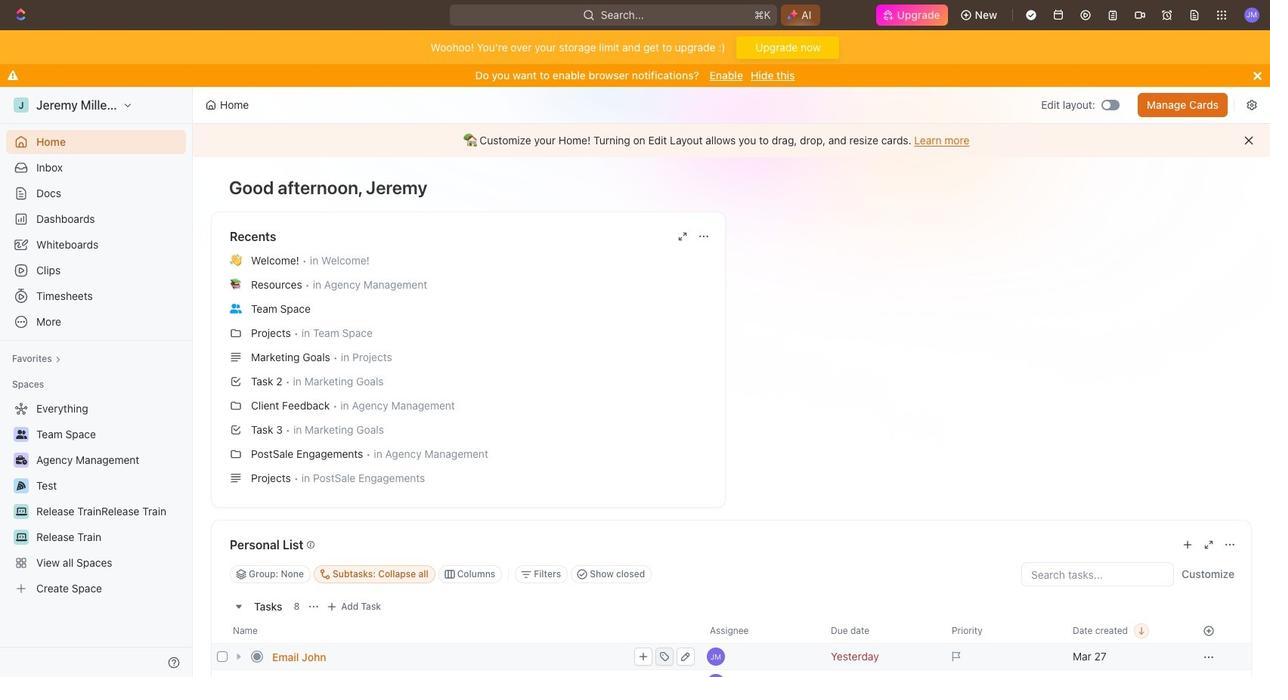 Task type: describe. For each thing, give the bounding box(es) containing it.
tree inside 'sidebar' navigation
[[6, 397, 186, 601]]

Search tasks... text field
[[1023, 563, 1174, 586]]

sidebar navigation
[[0, 87, 196, 678]]

business time image
[[16, 456, 27, 465]]

jeremy miller's workspace, , element
[[14, 98, 29, 113]]



Task type: vqa. For each thing, say whether or not it's contained in the screenshot.
Start date at the right bottom of the page
no



Task type: locate. For each thing, give the bounding box(es) containing it.
1 vertical spatial user group image
[[16, 430, 27, 439]]

pizza slice image
[[17, 482, 26, 491]]

laptop code image
[[16, 508, 27, 517]]

0 horizontal spatial user group image
[[16, 430, 27, 439]]

tree
[[6, 397, 186, 601]]

0 vertical spatial user group image
[[230, 304, 242, 314]]

1 horizontal spatial user group image
[[230, 304, 242, 314]]

alert
[[193, 124, 1271, 157]]

laptop code image
[[16, 533, 27, 542]]

user group image
[[230, 304, 242, 314], [16, 430, 27, 439]]



